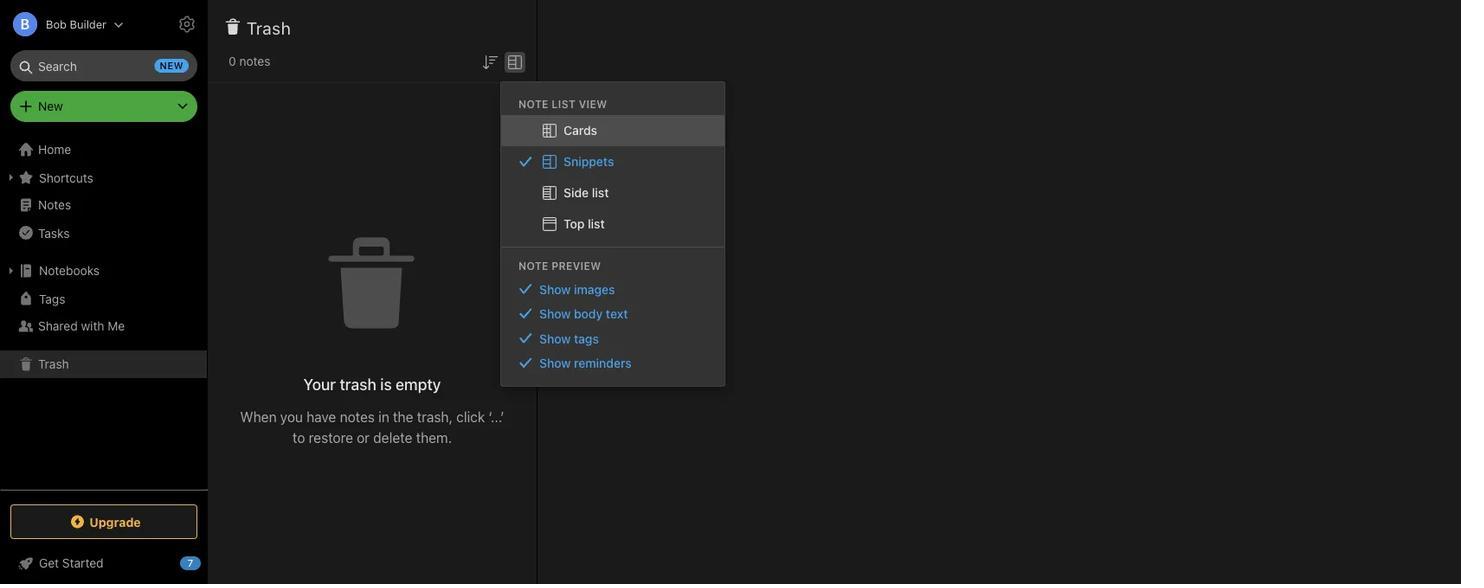 Task type: describe. For each thing, give the bounding box(es) containing it.
list
[[552, 98, 576, 110]]

tags
[[39, 292, 65, 306]]

delete
[[373, 430, 413, 446]]

cards link
[[501, 115, 725, 146]]

cards
[[564, 123, 598, 137]]

note for note preview
[[519, 260, 549, 272]]

settings image
[[177, 14, 197, 35]]

7
[[188, 558, 193, 569]]

get started
[[39, 556, 104, 571]]

expand notebooks image
[[4, 264, 18, 278]]

tree containing home
[[0, 136, 208, 489]]

show for show tags
[[540, 331, 571, 346]]

top list link
[[501, 209, 725, 240]]

when you have notes in the trash, click '...' to restore or delete them.
[[240, 409, 504, 446]]

the
[[393, 409, 413, 426]]

text
[[606, 307, 628, 321]]

0 vertical spatial notes
[[239, 54, 271, 68]]

top
[[564, 217, 585, 231]]

note window - empty element
[[538, 0, 1462, 585]]

cards menu item
[[501, 115, 725, 146]]

note preview
[[519, 260, 601, 272]]

show for show reminders
[[540, 356, 571, 370]]

show images
[[540, 282, 615, 296]]

Account field
[[0, 7, 124, 42]]

shared
[[38, 319, 78, 333]]

notebooks link
[[0, 257, 207, 285]]

bob
[[46, 18, 67, 31]]

them.
[[416, 430, 452, 446]]

you
[[280, 409, 303, 426]]

trash,
[[417, 409, 453, 426]]

show body text link
[[501, 302, 725, 326]]

list for side list
[[592, 185, 609, 200]]

notebooks
[[39, 264, 100, 278]]

restore
[[309, 430, 353, 446]]

show images link
[[501, 277, 725, 302]]

show reminders link
[[501, 351, 725, 376]]

tasks
[[38, 226, 70, 240]]

note for note list view
[[519, 98, 549, 110]]

side list
[[564, 185, 609, 200]]

is
[[380, 375, 392, 394]]

get
[[39, 556, 59, 571]]

note list view
[[519, 98, 607, 110]]

to
[[293, 430, 305, 446]]

empty
[[396, 375, 441, 394]]

new search field
[[23, 50, 189, 81]]

show tags link
[[501, 326, 725, 351]]

your
[[304, 375, 336, 394]]

images
[[574, 282, 615, 296]]

tasks button
[[0, 219, 207, 247]]

new
[[160, 60, 184, 71]]

reminders
[[574, 356, 632, 370]]

home
[[38, 142, 71, 157]]

tags button
[[0, 285, 207, 313]]



Task type: locate. For each thing, give the bounding box(es) containing it.
trash
[[247, 17, 291, 38], [38, 357, 69, 372]]

list right top on the left top of page
[[588, 217, 605, 231]]

view
[[579, 98, 607, 110]]

snippets link
[[501, 146, 725, 177]]

click
[[457, 409, 485, 426]]

shared with me link
[[0, 313, 207, 340]]

have
[[307, 409, 336, 426]]

note left preview
[[519, 260, 549, 272]]

snippets
[[564, 154, 614, 168]]

trash inside 'link'
[[38, 357, 69, 372]]

dropdown list menu
[[501, 115, 725, 240], [501, 277, 725, 376]]

show reminders
[[540, 356, 632, 370]]

0
[[229, 54, 236, 68]]

1 note from the top
[[519, 98, 549, 110]]

0 horizontal spatial trash
[[38, 357, 69, 372]]

when
[[240, 409, 277, 426]]

notes
[[239, 54, 271, 68], [340, 409, 375, 426]]

body
[[574, 307, 603, 321]]

tree
[[0, 136, 208, 489]]

show down the show tags
[[540, 356, 571, 370]]

2 show from the top
[[540, 307, 571, 321]]

preview
[[552, 260, 601, 272]]

list for top list
[[588, 217, 605, 231]]

show left tags
[[540, 331, 571, 346]]

your trash is empty
[[304, 375, 441, 394]]

list right side
[[592, 185, 609, 200]]

in
[[379, 409, 390, 426]]

2 dropdown list menu from the top
[[501, 277, 725, 376]]

2 note from the top
[[519, 260, 549, 272]]

0 vertical spatial list
[[592, 185, 609, 200]]

show body text
[[540, 307, 628, 321]]

show
[[540, 282, 571, 296], [540, 307, 571, 321], [540, 331, 571, 346], [540, 356, 571, 370]]

home link
[[0, 136, 208, 164]]

View options field
[[501, 50, 526, 73]]

0 vertical spatial note
[[519, 98, 549, 110]]

notes right 0
[[239, 54, 271, 68]]

1 vertical spatial dropdown list menu
[[501, 277, 725, 376]]

1 show from the top
[[540, 282, 571, 296]]

trash link
[[0, 351, 207, 378]]

1 horizontal spatial notes
[[340, 409, 375, 426]]

0 vertical spatial trash
[[247, 17, 291, 38]]

1 dropdown list menu from the top
[[501, 115, 725, 240]]

trash up 0 notes
[[247, 17, 291, 38]]

notes inside when you have notes in the trash, click '...' to restore or delete them.
[[340, 409, 375, 426]]

upgrade
[[89, 515, 141, 529]]

dropdown list menu containing show images
[[501, 277, 725, 376]]

0 notes
[[229, 54, 271, 68]]

0 horizontal spatial notes
[[239, 54, 271, 68]]

notes up or
[[340, 409, 375, 426]]

new
[[38, 99, 63, 113]]

0 vertical spatial dropdown list menu
[[501, 115, 725, 240]]

shortcuts button
[[0, 164, 207, 191]]

shortcuts
[[39, 170, 93, 185]]

show tags
[[540, 331, 599, 346]]

notes
[[38, 198, 71, 212]]

Sort options field
[[480, 50, 501, 73]]

'...'
[[489, 409, 504, 426]]

note
[[519, 98, 549, 110], [519, 260, 549, 272]]

trash
[[340, 375, 377, 394]]

shared with me
[[38, 319, 125, 333]]

note left list in the left of the page
[[519, 98, 549, 110]]

bob builder
[[46, 18, 107, 31]]

dropdown list menu containing cards
[[501, 115, 725, 240]]

side
[[564, 185, 589, 200]]

upgrade button
[[10, 505, 197, 540]]

side list link
[[501, 177, 725, 209]]

trash down shared
[[38, 357, 69, 372]]

show for show body text
[[540, 307, 571, 321]]

new button
[[10, 91, 197, 122]]

Search text field
[[23, 50, 185, 81]]

Help and Learning task checklist field
[[0, 550, 208, 578]]

4 show from the top
[[540, 356, 571, 370]]

1 horizontal spatial trash
[[247, 17, 291, 38]]

notes link
[[0, 191, 207, 219]]

show for show images
[[540, 282, 571, 296]]

1 vertical spatial note
[[519, 260, 549, 272]]

me
[[108, 319, 125, 333]]

1 vertical spatial notes
[[340, 409, 375, 426]]

3 show from the top
[[540, 331, 571, 346]]

show up the show tags
[[540, 307, 571, 321]]

tags
[[574, 331, 599, 346]]

1 vertical spatial list
[[588, 217, 605, 231]]

builder
[[70, 18, 107, 31]]

list
[[592, 185, 609, 200], [588, 217, 605, 231]]

click to collapse image
[[201, 553, 214, 573]]

or
[[357, 430, 370, 446]]

1 vertical spatial trash
[[38, 357, 69, 372]]

show down note preview
[[540, 282, 571, 296]]

started
[[62, 556, 104, 571]]

top list
[[564, 217, 605, 231]]

with
[[81, 319, 104, 333]]



Task type: vqa. For each thing, say whether or not it's contained in the screenshot.
ago associated with 13 minutes ago
no



